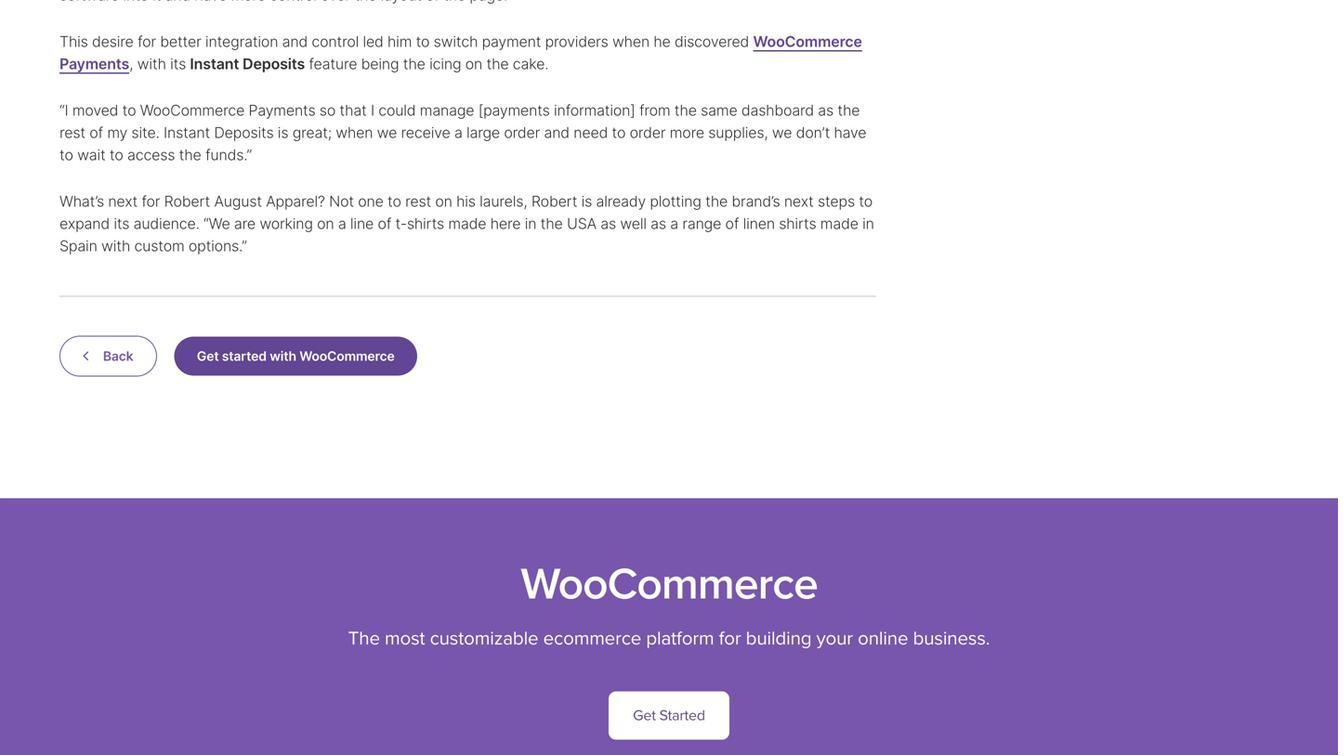 Task type: vqa. For each thing, say whether or not it's contained in the screenshot.
external link Icon to the bottom
no



Task type: locate. For each thing, give the bounding box(es) containing it.
woocommerce
[[753, 33, 862, 51], [140, 101, 245, 119], [300, 349, 395, 364], [521, 558, 818, 612]]

1 vertical spatial is
[[582, 192, 592, 210]]

its inside what's next for robert august apparel? not one to rest on his laurels, robert is already plotting the brand's next steps to expand its audience. "we are working on a line of t-shirts made here in the usa as well as a range of linen shirts made in spain with custom options."
[[114, 215, 129, 233]]

a for large
[[454, 124, 463, 142]]

1 horizontal spatial robert
[[532, 192, 578, 210]]

with
[[137, 55, 166, 73], [101, 237, 130, 255], [270, 349, 296, 364]]

not
[[329, 192, 354, 210]]

supplies,
[[709, 124, 768, 142]]

woocommerce inside "i moved to woocommerce payments so that i could manage [payments information] from the same dashboard as the rest of my site. instant deposits is great; when we receive a large order and need to order more supplies, we don't have to wait to access the funds."
[[140, 101, 245, 119]]

1 horizontal spatial on
[[435, 192, 452, 210]]

1 horizontal spatial a
[[454, 124, 463, 142]]

we
[[377, 124, 397, 142], [772, 124, 792, 142]]

1 horizontal spatial is
[[582, 192, 592, 210]]

a down plotting
[[670, 215, 679, 233]]

1 horizontal spatial we
[[772, 124, 792, 142]]

1 vertical spatial for
[[142, 192, 160, 210]]

integration
[[205, 33, 278, 51]]

when left he
[[613, 33, 650, 51]]

payments down desire
[[59, 55, 129, 73]]

0 vertical spatial get
[[197, 349, 219, 364]]

for up audience. at the left of the page
[[142, 192, 160, 210]]

receive
[[401, 124, 450, 142]]

with right spain
[[101, 237, 130, 255]]

are
[[234, 215, 256, 233]]

, with its instant deposits feature being the icing on the cake.
[[129, 55, 549, 73]]

1 horizontal spatial rest
[[405, 192, 431, 210]]

1 horizontal spatial and
[[544, 124, 570, 142]]

0 horizontal spatial a
[[338, 215, 346, 233]]

as left well
[[601, 215, 616, 233]]

get
[[197, 349, 219, 364], [633, 707, 656, 725]]

building
[[746, 627, 812, 651]]

he
[[654, 33, 671, 51]]

1 horizontal spatial payments
[[249, 101, 316, 119]]

next right what's
[[108, 192, 138, 210]]

with right started
[[270, 349, 296, 364]]

for for robert
[[142, 192, 160, 210]]

of left t-
[[378, 215, 392, 233]]

to down my
[[110, 146, 123, 164]]

1 horizontal spatial its
[[170, 55, 186, 73]]

made down his
[[448, 215, 487, 233]]

1 vertical spatial and
[[544, 124, 570, 142]]

t-
[[396, 215, 407, 233]]

and left need
[[544, 124, 570, 142]]

platform
[[646, 627, 714, 651]]

1 horizontal spatial when
[[613, 33, 650, 51]]

instant down the integration
[[190, 55, 239, 73]]

range
[[683, 215, 722, 233]]

2 horizontal spatial on
[[465, 55, 483, 73]]

to up my
[[122, 101, 136, 119]]

to right need
[[612, 124, 626, 142]]

moved
[[72, 101, 118, 119]]

shirts right 'linen'
[[779, 215, 817, 233]]

1 horizontal spatial order
[[630, 124, 666, 142]]

0 horizontal spatial rest
[[59, 124, 85, 142]]

its down "better"
[[170, 55, 186, 73]]

0 horizontal spatial its
[[114, 215, 129, 233]]

2 vertical spatial with
[[270, 349, 296, 364]]

1 vertical spatial on
[[435, 192, 452, 210]]

1 horizontal spatial in
[[863, 215, 874, 233]]

1 vertical spatial payments
[[249, 101, 316, 119]]

a left large at the top left
[[454, 124, 463, 142]]

in right here
[[525, 215, 537, 233]]

don't
[[796, 124, 830, 142]]

for for better
[[138, 33, 156, 51]]

0 horizontal spatial with
[[101, 237, 130, 255]]

1 horizontal spatial shirts
[[779, 215, 817, 233]]

instant right site.
[[164, 124, 210, 142]]

of left my
[[89, 124, 103, 142]]

back link
[[59, 336, 170, 377]]

order down from
[[630, 124, 666, 142]]

on right icing
[[465, 55, 483, 73]]

instant
[[190, 55, 239, 73], [164, 124, 210, 142]]

1 vertical spatial deposits
[[214, 124, 274, 142]]

1 horizontal spatial get
[[633, 707, 656, 725]]

as up don't
[[818, 101, 834, 119]]

robert up usa
[[532, 192, 578, 210]]

customizable
[[430, 627, 539, 651]]

is
[[278, 124, 289, 142], [582, 192, 592, 210]]

its right expand
[[114, 215, 129, 233]]

order down [payments
[[504, 124, 540, 142]]

when down that
[[336, 124, 373, 142]]

to
[[416, 33, 430, 51], [122, 101, 136, 119], [612, 124, 626, 142], [59, 146, 73, 164], [110, 146, 123, 164], [388, 192, 401, 210], [859, 192, 873, 210]]

for left building
[[719, 627, 741, 651]]

[payments
[[478, 101, 550, 119]]

for inside what's next for robert august apparel? not one to rest on his laurels, robert is already plotting the brand's next steps to expand its audience. "we are working on a line of t-shirts made here in the usa as well as a range of linen shirts made in spain with custom options."
[[142, 192, 160, 210]]

payments up "great;"
[[249, 101, 316, 119]]

0 horizontal spatial get
[[197, 349, 219, 364]]

0 vertical spatial when
[[613, 33, 650, 51]]

woocommerce payments
[[59, 33, 862, 73]]

of inside "i moved to woocommerce payments so that i could manage [payments information] from the same dashboard as the rest of my site. instant deposits is great; when we receive a large order and need to order more supplies, we don't have to wait to access the funds."
[[89, 124, 103, 142]]

a inside "i moved to woocommerce payments so that i could manage [payments information] from the same dashboard as the rest of my site. instant deposits is great; when we receive a large order and need to order more supplies, we don't have to wait to access the funds."
[[454, 124, 463, 142]]

on left his
[[435, 192, 452, 210]]

rest down "i on the left
[[59, 124, 85, 142]]

deposits
[[243, 55, 305, 73], [214, 124, 274, 142]]

next
[[108, 192, 138, 210], [784, 192, 814, 210]]

2 shirts from the left
[[779, 215, 817, 233]]

0 horizontal spatial when
[[336, 124, 373, 142]]

in down "have"
[[863, 215, 874, 233]]

deposits down the integration
[[243, 55, 305, 73]]

0 horizontal spatial in
[[525, 215, 537, 233]]

is up usa
[[582, 192, 592, 210]]

made
[[448, 215, 487, 233], [821, 215, 859, 233]]

1 horizontal spatial made
[[821, 215, 859, 233]]

1 next from the left
[[108, 192, 138, 210]]

shirts right line
[[407, 215, 444, 233]]

as
[[818, 101, 834, 119], [601, 215, 616, 233], [651, 215, 666, 233]]

order
[[504, 124, 540, 142], [630, 124, 666, 142]]

0 horizontal spatial we
[[377, 124, 397, 142]]

to up t-
[[388, 192, 401, 210]]

laurels,
[[480, 192, 528, 210]]

the most customizable ecommerce platform for building your online business.
[[348, 627, 990, 651]]

its
[[170, 55, 186, 73], [114, 215, 129, 233]]

1 vertical spatial get
[[633, 707, 656, 725]]

what's next for robert august apparel? not one to rest on his laurels, robert is already plotting the brand's next steps to expand its audience. "we are working on a line of t-shirts made here in the usa as well as a range of linen shirts made in spain with custom options."
[[59, 192, 874, 255]]

0 vertical spatial is
[[278, 124, 289, 142]]

0 horizontal spatial is
[[278, 124, 289, 142]]

the up "have"
[[838, 101, 860, 119]]

when
[[613, 33, 650, 51], [336, 124, 373, 142]]

on down not
[[317, 215, 334, 233]]

this
[[59, 33, 88, 51]]

we down dashboard
[[772, 124, 792, 142]]

0 vertical spatial for
[[138, 33, 156, 51]]

the up 'more'
[[675, 101, 697, 119]]

the left usa
[[541, 215, 563, 233]]

as inside "i moved to woocommerce payments so that i could manage [payments information] from the same dashboard as the rest of my site. instant deposits is great; when we receive a large order and need to order more supplies, we don't have to wait to access the funds."
[[818, 101, 834, 119]]

providers
[[545, 33, 609, 51]]

in
[[525, 215, 537, 233], [863, 215, 874, 233]]

0 vertical spatial and
[[282, 33, 308, 51]]

1 vertical spatial when
[[336, 124, 373, 142]]

deposits up funds."
[[214, 124, 274, 142]]

of left 'linen'
[[726, 215, 739, 233]]

of
[[89, 124, 103, 142], [378, 215, 392, 233], [726, 215, 739, 233]]

"i moved to woocommerce payments so that i could manage [payments information] from the same dashboard as the rest of my site. instant deposits is great; when we receive a large order and need to order more supplies, we don't have to wait to access the funds."
[[59, 101, 867, 164]]

0 horizontal spatial next
[[108, 192, 138, 210]]

robert up audience. at the left of the page
[[164, 192, 210, 210]]

is left "great;"
[[278, 124, 289, 142]]

from
[[639, 101, 671, 119]]

"i
[[59, 101, 68, 119]]

1 vertical spatial with
[[101, 237, 130, 255]]

1 made from the left
[[448, 215, 487, 233]]

this desire for better integration and control led him to switch payment providers when he discovered
[[59, 33, 753, 51]]

shirts
[[407, 215, 444, 233], [779, 215, 817, 233]]

payments
[[59, 55, 129, 73], [249, 101, 316, 119]]

2 horizontal spatial a
[[670, 215, 679, 233]]

0 horizontal spatial of
[[89, 124, 103, 142]]

plotting
[[650, 192, 702, 210]]

a left line
[[338, 215, 346, 233]]

site.
[[131, 124, 160, 142]]

0 horizontal spatial payments
[[59, 55, 129, 73]]

1 vertical spatial its
[[114, 215, 129, 233]]

so
[[320, 101, 336, 119]]

,
[[129, 55, 133, 73]]

for
[[138, 33, 156, 51], [142, 192, 160, 210], [719, 627, 741, 651]]

2 robert from the left
[[532, 192, 578, 210]]

made down 'steps'
[[821, 215, 859, 233]]

the
[[403, 55, 426, 73], [487, 55, 509, 73], [675, 101, 697, 119], [838, 101, 860, 119], [179, 146, 201, 164], [706, 192, 728, 210], [541, 215, 563, 233]]

rest up t-
[[405, 192, 431, 210]]

woocommerce inside woocommerce payments
[[753, 33, 862, 51]]

the down payment
[[487, 55, 509, 73]]

and inside "i moved to woocommerce payments so that i could manage [payments information] from the same dashboard as the rest of my site. instant deposits is great; when we receive a large order and need to order more supplies, we don't have to wait to access the funds."
[[544, 124, 570, 142]]

we down could
[[377, 124, 397, 142]]

here
[[491, 215, 521, 233]]

0 vertical spatial its
[[170, 55, 186, 73]]

for left "better"
[[138, 33, 156, 51]]

2 horizontal spatial as
[[818, 101, 834, 119]]

1 vertical spatial rest
[[405, 192, 431, 210]]

2 order from the left
[[630, 124, 666, 142]]

2 made from the left
[[821, 215, 859, 233]]

0 horizontal spatial made
[[448, 215, 487, 233]]

led
[[363, 33, 384, 51]]

get for get started
[[633, 707, 656, 725]]

is inside what's next for robert august apparel? not one to rest on his laurels, robert is already plotting the brand's next steps to expand its audience. "we are working on a line of t-shirts made here in the usa as well as a range of linen shirts made in spain with custom options."
[[582, 192, 592, 210]]

get started
[[633, 707, 705, 725]]

on
[[465, 55, 483, 73], [435, 192, 452, 210], [317, 215, 334, 233]]

0 vertical spatial with
[[137, 55, 166, 73]]

0 horizontal spatial order
[[504, 124, 540, 142]]

that
[[340, 101, 367, 119]]

0 horizontal spatial robert
[[164, 192, 210, 210]]

0 horizontal spatial as
[[601, 215, 616, 233]]

instant inside "i moved to woocommerce payments so that i could manage [payments information] from the same dashboard as the rest of my site. instant deposits is great; when we receive a large order and need to order more supplies, we don't have to wait to access the funds."
[[164, 124, 210, 142]]

2 horizontal spatial with
[[270, 349, 296, 364]]

1 vertical spatial instant
[[164, 124, 210, 142]]

0 horizontal spatial shirts
[[407, 215, 444, 233]]

2 vertical spatial for
[[719, 627, 741, 651]]

2 vertical spatial on
[[317, 215, 334, 233]]

0 horizontal spatial on
[[317, 215, 334, 233]]

could
[[379, 101, 416, 119]]

manage
[[420, 101, 474, 119]]

next left 'steps'
[[784, 192, 814, 210]]

as right well
[[651, 215, 666, 233]]

get for get started with woocommerce
[[197, 349, 219, 364]]

0 vertical spatial payments
[[59, 55, 129, 73]]

great;
[[293, 124, 332, 142]]

0 vertical spatial rest
[[59, 124, 85, 142]]

working
[[260, 215, 313, 233]]

when inside "i moved to woocommerce payments so that i could manage [payments information] from the same dashboard as the rest of my site. instant deposits is great; when we receive a large order and need to order more supplies, we don't have to wait to access the funds."
[[336, 124, 373, 142]]

information]
[[554, 101, 635, 119]]

1 horizontal spatial next
[[784, 192, 814, 210]]

and left control
[[282, 33, 308, 51]]

the left funds."
[[179, 146, 201, 164]]

0 vertical spatial deposits
[[243, 55, 305, 73]]

with right ,
[[137, 55, 166, 73]]

and
[[282, 33, 308, 51], [544, 124, 570, 142]]

payments inside woocommerce payments
[[59, 55, 129, 73]]



Task type: describe. For each thing, give the bounding box(es) containing it.
0 vertical spatial instant
[[190, 55, 239, 73]]

already
[[596, 192, 646, 210]]

expand
[[59, 215, 110, 233]]

feature
[[309, 55, 357, 73]]

rest inside what's next for robert august apparel? not one to rest on his laurels, robert is already plotting the brand's next steps to expand its audience. "we are working on a line of t-shirts made here in the usa as well as a range of linen shirts made in spain with custom options."
[[405, 192, 431, 210]]

his
[[456, 192, 476, 210]]

access
[[127, 146, 175, 164]]

well
[[620, 215, 647, 233]]

1 we from the left
[[377, 124, 397, 142]]

better
[[160, 33, 201, 51]]

1 in from the left
[[525, 215, 537, 233]]

2 horizontal spatial of
[[726, 215, 739, 233]]

desire
[[92, 33, 134, 51]]

to left wait
[[59, 146, 73, 164]]

the down the this desire for better integration and control led him to switch payment providers when he discovered
[[403, 55, 426, 73]]

your
[[817, 627, 853, 651]]

brand's
[[732, 192, 780, 210]]

large
[[467, 124, 500, 142]]

same
[[701, 101, 738, 119]]

discovered
[[675, 33, 749, 51]]

is inside "i moved to woocommerce payments so that i could manage [payments information] from the same dashboard as the rest of my site. instant deposits is great; when we receive a large order and need to order more supplies, we don't have to wait to access the funds."
[[278, 124, 289, 142]]

have
[[834, 124, 867, 142]]

one
[[358, 192, 384, 210]]

funds."
[[205, 146, 252, 164]]

what's
[[59, 192, 104, 210]]

i
[[371, 101, 375, 119]]

with inside what's next for robert august apparel? not one to rest on his laurels, robert is already plotting the brand's next steps to expand its audience. "we are working on a line of t-shirts made here in the usa as well as a range of linen shirts made in spain with custom options."
[[101, 237, 130, 255]]

most
[[385, 627, 425, 651]]

get started with woocommerce link
[[174, 337, 417, 376]]

my
[[107, 124, 127, 142]]

rest inside "i moved to woocommerce payments so that i could manage [payments information] from the same dashboard as the rest of my site. instant deposits is great; when we receive a large order and need to order more supplies, we don't have to wait to access the funds."
[[59, 124, 85, 142]]

2 we from the left
[[772, 124, 792, 142]]

deposits inside "i moved to woocommerce payments so that i could manage [payments information] from the same dashboard as the rest of my site. instant deposits is great; when we receive a large order and need to order more supplies, we don't have to wait to access the funds."
[[214, 124, 274, 142]]

payments inside "i moved to woocommerce payments so that i could manage [payments information] from the same dashboard as the rest of my site. instant deposits is great; when we receive a large order and need to order more supplies, we don't have to wait to access the funds."
[[249, 101, 316, 119]]

cake.
[[513, 55, 549, 73]]

1 horizontal spatial of
[[378, 215, 392, 233]]

"we
[[204, 215, 230, 233]]

payment
[[482, 33, 541, 51]]

1 shirts from the left
[[407, 215, 444, 233]]

dashboard
[[742, 101, 814, 119]]

1 horizontal spatial as
[[651, 215, 666, 233]]

being
[[361, 55, 399, 73]]

custom
[[134, 237, 185, 255]]

linen
[[743, 215, 775, 233]]

line
[[350, 215, 374, 233]]

the up range
[[706, 192, 728, 210]]

usa
[[567, 215, 597, 233]]

apparel?
[[266, 192, 325, 210]]

more
[[670, 124, 705, 142]]

spain
[[59, 237, 97, 255]]

the
[[348, 627, 380, 651]]

get started with woocommerce
[[197, 349, 395, 364]]

business.
[[913, 627, 990, 651]]

to right him
[[416, 33, 430, 51]]

him
[[388, 33, 412, 51]]

1 robert from the left
[[164, 192, 210, 210]]

online
[[858, 627, 909, 651]]

woocommerce payments link
[[59, 33, 862, 73]]

steps
[[818, 192, 855, 210]]

august
[[214, 192, 262, 210]]

2 in from the left
[[863, 215, 874, 233]]

0 horizontal spatial and
[[282, 33, 308, 51]]

started
[[660, 707, 705, 725]]

2 next from the left
[[784, 192, 814, 210]]

switch
[[434, 33, 478, 51]]

get started link
[[609, 692, 730, 740]]

to right 'steps'
[[859, 192, 873, 210]]

1 horizontal spatial with
[[137, 55, 166, 73]]

1 order from the left
[[504, 124, 540, 142]]

0 vertical spatial on
[[465, 55, 483, 73]]

control
[[312, 33, 359, 51]]

a for line
[[338, 215, 346, 233]]

icing
[[430, 55, 461, 73]]

need
[[574, 124, 608, 142]]

started
[[222, 349, 267, 364]]

wait
[[77, 146, 106, 164]]

options."
[[189, 237, 247, 255]]

audience.
[[133, 215, 200, 233]]

back
[[103, 349, 133, 364]]

ecommerce
[[543, 627, 642, 651]]



